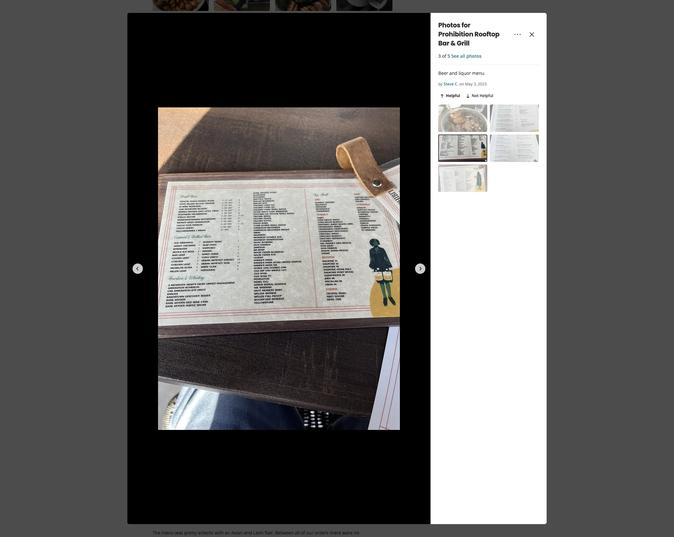 Task type: describe. For each thing, give the bounding box(es) containing it.
1 vertical spatial steve
[[177, 191, 191, 199]]

was up chewy
[[322, 113, 330, 119]]

upstairs up pending.
[[293, 243, 310, 249]]

just inside food was ok, had the brisket fundido. good flavor but kind of weird. the brisket was thin slices of roast beef  without much smoke flavor. was kind of just a bowl of queso with chewy lunch meat and chunks of potato.
[[261, 119, 269, 125]]

the up likely
[[330, 321, 337, 327]]

weather
[[272, 250, 289, 256]]

very inside fairly diverse menu, but there should be something for everyone. i went with the fundido brisket bowl. this was very tasty with an explosion of flavors. it only had three slices of brisket, which i feel was a light amount. i went with the coconut coleslaw for my side. not sure where the coconut was, but this had to be some of the worst coleslaw i have ever had, super bland.
[[184, 295, 193, 301]]

my
[[272, 301, 278, 307]]

and up "flavor"
[[246, 100, 254, 106]]

much
[[193, 119, 204, 125]]

menu image
[[514, 31, 522, 38]]

0 vertical spatial 2
[[224, 171, 226, 177]]

something inside fairly diverse menu, but there should be something for everyone. i went with the fundido brisket bowl. this was very tasty with an explosion of flavors. it only had three slices of brisket, which i feel was a light amount. i went with the coconut coleslaw for my side. not sure where the coconut was, but this had to be some of the worst coleslaw i have ever had, super bland.
[[239, 288, 261, 295]]

likely
[[322, 327, 333, 333]]

0 vertical spatial has
[[344, 250, 351, 256]]

1 brisket from the left
[[198, 113, 213, 119]]

of down 'beef'
[[169, 126, 173, 132]]

0 left "love this 2" on the top
[[194, 171, 196, 177]]

helpful 0
[[153, 171, 169, 177]]

of right 3
[[442, 53, 447, 59]]

helpful for helpful 2
[[153, 419, 166, 425]]

with inside cool, new place in madison just outside toyota field. they have an upstairs and a downstairs, with the upstairs being rooftop seating that they can enclose, weather pending. the downstairs has very limited seating and a full bar. the upstairs has a lot more seating and also a full bar.
[[349, 243, 358, 249]]

by steve c. on may 3, 2023
[[439, 81, 487, 87]]

helpful 2
[[153, 419, 169, 425]]

1 horizontal spatial menu
[[473, 70, 485, 76]]

16 photos v2 image
[[208, 207, 213, 212]]

steve c.
[[177, 191, 197, 199]]

i up some
[[195, 301, 196, 307]]

lot
[[254, 256, 260, 262]]

0 left "love this 4" at the bottom of the page
[[194, 419, 196, 425]]

place
[[174, 243, 186, 249]]

2 vertical spatial steve
[[197, 393, 210, 399]]

was up the amount.
[[175, 295, 183, 301]]

photos
[[439, 21, 461, 30]]

and inside food was ok, had the brisket fundido. good flavor but kind of weird. the brisket was thin slices of roast beef  without much smoke flavor. was kind of just a bowl of queso with chewy lunch meat and chunks of potato.
[[354, 119, 362, 125]]

was up 'beef'
[[164, 113, 173, 119]]

seating left that
[[209, 250, 224, 256]]

with up worst
[[209, 301, 218, 307]]

sat
[[155, 269, 161, 275]]

bar for see all photos from steve c. for prohibition rooftop bar & grill
[[270, 393, 278, 399]]

(0 reactions) element down time.
[[167, 171, 169, 177]]

flavor
[[246, 113, 258, 119]]

new
[[164, 243, 173, 249]]

time.
[[163, 145, 174, 151]]

0 horizontal spatial 3,
[[200, 221, 204, 227]]

was inside the menu was pretty eclectic with an asian and latin flair. between all of our orders there were no stand out dishes, but i remember the food being pretty delish. we enjoyed the brisket fundido t
[[175, 530, 183, 536]]

fundido inside the menu was pretty eclectic with an asian and latin flair. between all of our orders there were no stand out dishes, but i remember the food being pretty delish. we enjoyed the brisket fundido t
[[334, 536, 352, 537]]

which inside 'i sat upstairs on this evening and the rooftop seating was enclosed, which was a good thing because it was extremely windy outside.'
[[295, 269, 307, 275]]

when
[[153, 334, 164, 340]]

was inside service was super friendly and attentive. great location near the airport. i'd just try something else next time.
[[169, 139, 177, 145]]

near
[[270, 139, 279, 145]]

1 horizontal spatial they
[[185, 327, 194, 333]]

some
[[191, 308, 203, 314]]

airport.
[[289, 139, 304, 145]]

enclose,
[[254, 250, 271, 256]]

restaurant's
[[239, 327, 264, 333]]

latin
[[253, 530, 264, 536]]

brisket inside the menu was pretty eclectic with an asian and latin flair. between all of our orders there were no stand out dishes, but i remember the food being pretty delish. we enjoyed the brisket fundido t
[[319, 536, 333, 537]]

& inside photos for prohibition rooftop bar & grill
[[451, 39, 456, 48]]

tasty
[[195, 295, 205, 301]]

0 vertical spatial c.
[[455, 81, 459, 87]]

not helpful
[[472, 93, 494, 99]]

had,
[[273, 308, 283, 314]]

see for see all photos from steve c. for prohibition rooftop bar & grill
[[153, 393, 161, 399]]

out
[[166, 536, 173, 537]]

grill for see all photos from lydia s. for prohibition rooftop bar & grill
[[283, 14, 292, 20]]

lydia
[[197, 14, 209, 20]]

0 vertical spatial went
[[294, 288, 304, 295]]

helpful for helpful 0
[[153, 171, 166, 177]]

1 vertical spatial be
[[185, 308, 190, 314]]

24 chevron right v2 image
[[417, 265, 425, 273]]

i up especially
[[249, 308, 251, 314]]

was down 'more'
[[265, 269, 273, 275]]

for down "it"
[[264, 301, 271, 307]]

with up the sure
[[306, 288, 315, 295]]

worst
[[217, 308, 229, 314]]

all inside the menu was pretty eclectic with an asian and latin flair. between all of our orders there were no stand out dishes, but i remember the food being pretty delish. we enjoyed the brisket fundido t
[[295, 530, 300, 536]]

especially
[[238, 321, 259, 327]]

helpful for helpful
[[446, 93, 461, 99]]

being inside cool, new place in madison just outside toyota field. they have an upstairs and a downstairs, with the upstairs being rooftop seating that they can enclose, weather pending. the downstairs has very limited seating and a full bar. the upstairs has a lot more seating and also a full bar.
[[179, 250, 191, 256]]

just inside service was super friendly and attentive. great location near the airport. i'd just try something else next time.
[[312, 139, 319, 145]]

of down "flavor"
[[255, 119, 260, 125]]

oh for 4
[[237, 419, 243, 425]]

thing
[[334, 269, 344, 275]]

elite
[[201, 193, 208, 197]]

1 bar. from the left
[[205, 256, 214, 262]]

0 down service was super friendly and attentive. great location near the airport. i'd just try something else next time.
[[249, 171, 252, 177]]

not inside button
[[472, 93, 479, 99]]

an inside cool, new place in madison just outside toyota field. they have an upstairs and a downstairs, with the upstairs being rooftop seating that they can enclose, weather pending. the downstairs has very limited seating and a full bar. the upstairs has a lot more seating and also a full bar.
[[286, 243, 292, 249]]

more
[[261, 256, 272, 262]]

an inside the menu was pretty eclectic with an asian and latin flair. between all of our orders there were no stand out dishes, but i remember the food being pretty delish. we enjoyed the brisket fundido t
[[225, 530, 230, 536]]

1 horizontal spatial pretty
[[256, 536, 269, 537]]

with inside food was ok, had the brisket fundido. good flavor but kind of weird. the brisket was thin slices of roast beef  without much smoke flavor. was kind of just a bowl of queso with chewy lunch meat and chunks of potato.
[[304, 119, 313, 125]]

something inside service was super friendly and attentive. great location near the airport. i'd just try something else next time.
[[327, 139, 350, 145]]

love for love this 4
[[207, 419, 216, 425]]

of right thin
[[353, 113, 357, 119]]

1 vertical spatial may
[[190, 221, 199, 227]]

0 horizontal spatial 5
[[159, 231, 161, 237]]

for up "it"
[[262, 288, 269, 295]]

was down sat
[[157, 276, 165, 282]]

a up downstairs on the top of the page
[[320, 243, 323, 249]]

can inside the food here is a bit overpriced and drinks, especially cocktails, are way over priced for the area, but i guess they feel they can get it due to the restaurant's location. that said, i would likely return here when on business.
[[196, 327, 203, 333]]

that
[[225, 250, 234, 256]]

(0 reactions) element left "love this 2" on the top
[[194, 171, 196, 177]]

a down madison
[[194, 256, 197, 262]]

upstairs down that
[[224, 256, 241, 262]]

flair.
[[265, 530, 274, 536]]

the inside the menu was pretty eclectic with an asian and latin flair. between all of our orders there were no stand out dishes, but i remember the food being pretty delish. we enjoyed the brisket fundido t
[[153, 530, 161, 536]]

super inside fairly diverse menu, but there should be something for everyone. i went with the fundido brisket bowl. this was very tasty with an explosion of flavors. it only had three slices of brisket, which i feel was a light amount. i went with the coconut coleslaw for my side. not sure where the coconut was, but this had to be some of the worst coleslaw i have ever had, super bland.
[[284, 308, 296, 314]]

drinks,
[[223, 321, 237, 327]]

0 horizontal spatial c.
[[193, 191, 197, 199]]

0 horizontal spatial had
[[170, 308, 178, 314]]

(2 reactions) element for helpful 2
[[167, 419, 169, 425]]

beer
[[215, 100, 224, 106]]

of up "where"
[[314, 295, 319, 301]]

location.
[[265, 327, 283, 333]]

may 3, 2023
[[190, 221, 215, 227]]

food for food here is a bit overpriced and drinks, especially cocktails, are way over priced for the area, but i guess they feel they can get it due to the restaurant's location. that said, i would likely return here when on business.
[[153, 321, 163, 327]]

see all photos link
[[452, 53, 482, 59]]

to inside fairly diverse menu, but there should be something for everyone. i went with the fundido brisket bowl. this was very tasty with an explosion of flavors. it only had three slices of brisket, which i feel was a light amount. i went with the coconut coleslaw for my side. not sure where the coconut was, but this had to be some of the worst coleslaw i have ever had, super bland.
[[179, 308, 183, 314]]

but up tasty
[[196, 288, 203, 295]]

for inside the food here is a bit overpriced and drinks, especially cocktails, are way over priced for the area, but i guess they feel they can get it due to the restaurant's location. that said, i would likely return here when on business.
[[323, 321, 329, 327]]

limited
[[153, 256, 167, 262]]

1 horizontal spatial 2023
[[478, 81, 487, 87]]

seating down place
[[168, 256, 184, 262]]

smoke
[[206, 119, 220, 125]]

(0 reactions) element right (4 reactions) element
[[249, 419, 252, 425]]

i up was,
[[350, 295, 351, 301]]

is
[[175, 321, 179, 327]]

1 vertical spatial here
[[349, 327, 358, 333]]

cool, new place in madison just outside toyota field. they have an upstairs and a downstairs, with the upstairs being rooftop seating that they can enclose, weather pending. the downstairs has very limited seating and a full bar. the upstairs has a lot more seating and also a full bar.
[[153, 243, 361, 262]]

should
[[217, 288, 231, 295]]

(0 reactions) element left "love this 4" at the bottom of the page
[[194, 419, 196, 425]]

priced
[[308, 321, 322, 327]]

bland.
[[297, 308, 310, 314]]

0 horizontal spatial has
[[242, 256, 250, 262]]

see all photos from steve c. for prohibition rooftop bar & grill
[[153, 393, 293, 399]]

good
[[322, 269, 332, 275]]

photos left lydia
[[168, 14, 184, 20]]

a left great at the left top of page
[[255, 100, 257, 106]]

madison
[[192, 243, 210, 249]]

of down weird.
[[285, 119, 289, 125]]

get
[[204, 327, 211, 333]]

bar for see all photos from lydia s. for prohibition rooftop bar & grill
[[269, 14, 277, 20]]

delish.
[[270, 536, 284, 537]]

i right area,
[[358, 321, 359, 327]]

and inside the menu was pretty eclectic with an asian and latin flair. between all of our orders there were no stand out dishes, but i remember the food being pretty delish. we enjoyed the brisket fundido t
[[244, 530, 252, 536]]

0 horizontal spatial 2
[[167, 419, 169, 425]]

no inside the menu was pretty eclectic with an asian and latin flair. between all of our orders there were no stand out dishes, but i remember the food being pretty delish. we enjoyed the brisket fundido t
[[354, 530, 360, 536]]

0 vertical spatial steve c. link
[[444, 81, 459, 87]]

and down the in
[[185, 256, 193, 262]]

was left good
[[309, 269, 317, 275]]

photos up liquor at the right of page
[[467, 53, 482, 59]]

1 horizontal spatial kind
[[267, 113, 276, 119]]

upstairs inside 'i sat upstairs on this evening and the rooftop seating was enclosed, which was a good thing because it was extremely windy outside.'
[[163, 269, 180, 275]]

nice
[[153, 100, 162, 106]]

brisket,
[[320, 295, 335, 301]]

decent
[[199, 100, 214, 106]]

rooftop inside photos for prohibition rooftop bar & grill
[[475, 30, 500, 39]]

1 vertical spatial coleslaw
[[230, 308, 248, 314]]

of up the bowl in the left top of the page
[[277, 113, 282, 119]]

the inside service was super friendly and attentive. great location near the airport. i'd just try something else next time.
[[281, 139, 287, 145]]

oh no 0 for love this 2
[[237, 171, 252, 177]]

the inside food was ok, had the brisket fundido. good flavor but kind of weird. the brisket was thin slices of roast beef  without much smoke flavor. was kind of just a bowl of queso with chewy lunch meat and chunks of potato.
[[190, 113, 197, 119]]

i inside the menu was pretty eclectic with an asian and latin flair. between all of our orders there were no stand out dishes, but i remember the food being pretty delish. we enjoyed the brisket fundido t
[[198, 536, 199, 537]]

2 horizontal spatial had
[[280, 295, 288, 301]]

for up "love this 4" at the bottom of the page
[[216, 393, 223, 399]]

flavor.
[[221, 119, 234, 125]]

16 camera v2 image
[[153, 231, 158, 236]]

the down our
[[311, 536, 317, 537]]

0 vertical spatial be
[[232, 288, 238, 295]]

the right pending.
[[310, 250, 318, 256]]

meat
[[342, 119, 353, 125]]

field.
[[252, 243, 263, 249]]

the left food
[[224, 536, 231, 537]]

but down bowl.
[[153, 308, 160, 314]]

our
[[306, 530, 314, 536]]

said,
[[295, 327, 305, 333]]

this inside fairly diverse menu, but there should be something for everyone. i went with the fundido brisket bowl. this was very tasty with an explosion of flavors. it only had three slices of brisket, which i feel was a light amount. i went with the coconut coleslaw for my side. not sure where the coconut was, but this had to be some of the worst coleslaw i have ever had, super bland.
[[161, 308, 169, 314]]

queso
[[290, 119, 303, 125]]

0 vertical spatial coleslaw
[[245, 301, 263, 307]]

thanks 0 for 0
[[180, 171, 196, 177]]

see all photos from lydia s. for prohibition rooftop bar & grill link
[[153, 14, 292, 20]]

thanks 0 for 2
[[180, 419, 196, 425]]

670
[[198, 207, 206, 213]]

photos up the helpful 2
[[168, 393, 184, 399]]

we
[[285, 536, 291, 537]]

i right said,
[[306, 327, 307, 333]]

0 horizontal spatial they
[[166, 327, 175, 333]]

the up worst
[[219, 301, 226, 307]]

love this 4
[[207, 419, 226, 425]]

0 vertical spatial may
[[465, 81, 473, 87]]

liquor
[[459, 70, 471, 76]]

where
[[310, 301, 323, 307]]

i sat upstairs on this evening and the rooftop seating was enclosed, which was a good thing because it was extremely windy outside.
[[153, 269, 363, 282]]

0 horizontal spatial went
[[197, 301, 208, 307]]

chunks
[[153, 126, 168, 132]]

beer and liquor menu
[[439, 70, 485, 76]]

the inside cool, new place in madison just outside toyota field. they have an upstairs and a downstairs, with the upstairs being rooftop seating that they can enclose, weather pending. the downstairs has very limited seating and a full bar. the upstairs has a lot more seating and also a full bar.
[[153, 250, 160, 256]]

23
[[209, 193, 213, 197]]

the down drinks,
[[231, 327, 238, 333]]

remember
[[201, 536, 223, 537]]

business.
[[172, 334, 192, 340]]

see all photos from lydia s. for prohibition rooftop bar & grill
[[153, 14, 292, 20]]

area,
[[338, 321, 349, 327]]

1 horizontal spatial 5
[[448, 53, 450, 59]]

just inside cool, new place in madison just outside toyota field. they have an upstairs and a downstairs, with the upstairs being rooftop seating that they can enclose, weather pending. the downstairs has very limited seating and a full bar. the upstairs has a lot more seating and also a full bar.
[[211, 243, 219, 249]]

the inside food was ok, had the brisket fundido. good flavor but kind of weird. the brisket was thin slices of roast beef  without much smoke flavor. was kind of just a bowl of queso with chewy lunch meat and chunks of potato.
[[297, 113, 305, 119]]

1 vertical spatial steve c. link
[[177, 191, 197, 199]]

the down "brisket,"
[[324, 301, 331, 307]]

(0 reactions) element down service was super friendly and attentive. great location near the airport. i'd just try something else next time.
[[249, 171, 252, 177]]

0 down time.
[[167, 171, 169, 177]]

2 horizontal spatial steve
[[444, 81, 454, 87]]

potato.
[[174, 126, 189, 132]]

asian
[[232, 530, 243, 536]]

only
[[270, 295, 279, 301]]

fairly diverse menu, but there should be something for everyone. i went with the fundido brisket bowl. this was very tasty with an explosion of flavors. it only had three slices of brisket, which i feel was a light amount. i went with the coconut coleslaw for my side. not sure where the coconut was, but this had to be some of the worst coleslaw i have ever had, super bland.
[[153, 288, 360, 314]]

toyota
[[237, 243, 251, 249]]

(2 reactions) element for love this 2
[[224, 171, 226, 177]]

it inside the food here is a bit overpriced and drinks, especially cocktails, are way over priced for the area, but i guess they feel they can get it due to the restaurant's location. that said, i would likely return here when on business.
[[212, 327, 215, 333]]

a inside 'i sat upstairs on this evening and the rooftop seating was enclosed, which was a good thing because it was extremely windy outside.'
[[318, 269, 321, 275]]

slices inside food was ok, had the brisket fundido. good flavor but kind of weird. the brisket was thin slices of roast beef  without much smoke flavor. was kind of just a bowl of queso with chewy lunch meat and chunks of potato.
[[340, 113, 352, 119]]

bit
[[183, 321, 189, 327]]

a inside fairly diverse menu, but there should be something for everyone. i went with the fundido brisket bowl. this was very tasty with an explosion of flavors. it only had three slices of brisket, which i feel was a light amount. i went with the coconut coleslaw for my side. not sure where the coconut was, but this had to be some of the worst coleslaw i have ever had, super bland.
[[162, 301, 165, 307]]

evening
[[196, 269, 213, 275]]

with inside the menu was pretty eclectic with an asian and latin flair. between all of our orders there were no stand out dishes, but i remember the food being pretty delish. we enjoyed the brisket fundido t
[[215, 530, 224, 536]]

was down bowl.
[[153, 301, 161, 307]]

have inside fairly diverse menu, but there should be something for everyone. i went with the fundido brisket bowl. this was very tasty with an explosion of flavors. it only had three slices of brisket, which i feel was a light amount. i went with the coconut coleslaw for my side. not sure where the coconut was, but this had to be some of the worst coleslaw i have ever had, super bland.
[[252, 308, 262, 314]]



Task type: vqa. For each thing, say whether or not it's contained in the screenshot.
Available
no



Task type: locate. For each thing, give the bounding box(es) containing it.
2
[[224, 171, 226, 177], [167, 419, 169, 425]]

by
[[439, 81, 443, 87]]

1 vertical spatial there
[[330, 530, 341, 536]]

were
[[343, 530, 353, 536]]

5 right 16 camera v2 'icon'
[[159, 231, 161, 237]]

thanks right the helpful 2
[[180, 419, 193, 425]]

2 bar. from the left
[[320, 256, 329, 262]]

0 horizontal spatial pretty
[[184, 530, 197, 536]]

dishes,
[[174, 536, 189, 537]]

0 horizontal spatial feel
[[176, 327, 184, 333]]

2 vertical spatial c.
[[211, 393, 215, 399]]

be down the amount.
[[185, 308, 190, 314]]

feel up was,
[[352, 295, 360, 301]]

thanks for helpful 0
[[180, 171, 193, 177]]

also
[[299, 256, 308, 262]]

ever
[[263, 308, 272, 314]]

0 horizontal spatial may
[[190, 221, 199, 227]]

this inside 'i sat upstairs on this evening and the rooftop seating was enclosed, which was a good thing because it was extremely windy outside.'
[[187, 269, 195, 275]]

food
[[232, 536, 242, 537]]

no for 2
[[244, 171, 248, 177]]

steve up "love this 4" at the bottom of the page
[[197, 393, 210, 399]]

1 vertical spatial from
[[185, 393, 196, 399]]

thanks 0
[[180, 171, 196, 177], [180, 419, 196, 425]]

this
[[217, 171, 223, 177], [187, 269, 195, 275], [161, 308, 169, 314], [217, 419, 223, 425]]

has left lot
[[242, 256, 250, 262]]

bloody.
[[271, 100, 286, 106]]

0 vertical spatial pretty
[[184, 530, 197, 536]]

& for see all photos from lydia s. for prohibition rooftop bar & grill
[[278, 14, 281, 20]]

0 horizontal spatial here
[[164, 321, 174, 327]]

attentive.
[[218, 139, 238, 145]]

thanks up steve c.
[[180, 171, 193, 177]]

be
[[232, 288, 238, 295], [185, 308, 190, 314]]

3,
[[474, 81, 477, 87], [200, 221, 204, 227]]

bar inside photos for prohibition rooftop bar & grill
[[439, 39, 450, 48]]

service was super friendly and attentive. great location near the airport. i'd just try something else next time.
[[153, 139, 359, 151]]

due
[[216, 327, 224, 333]]

the inside 'i sat upstairs on this evening and the rooftop seating was enclosed, which was a good thing because it was extremely windy outside.'
[[223, 269, 230, 275]]

windy
[[188, 276, 201, 282]]

ga
[[195, 199, 201, 205]]

coconut left was,
[[332, 301, 349, 307]]

0 horizontal spatial brisket
[[198, 113, 213, 119]]

fairly
[[153, 288, 164, 295]]

of left flavors.
[[244, 295, 248, 301]]

brisket inside fairly diverse menu, but there should be something for everyone. i went with the fundido brisket bowl. this was very tasty with an explosion of flavors. it only had three slices of brisket, which i feel was a light amount. i went with the coconut coleslaw for my side. not sure where the coconut was, but this had to be some of the worst coleslaw i have ever had, super bland.
[[342, 288, 357, 295]]

rooftop for see all photos from lydia s. for prohibition rooftop bar & grill
[[250, 14, 268, 20]]

the up much
[[190, 113, 197, 119]]

pretty down the "latin"
[[256, 536, 269, 537]]

3
[[439, 53, 441, 59]]

1 vertical spatial thanks 0
[[180, 419, 196, 425]]

on right when
[[165, 334, 171, 340]]

1 vertical spatial slices
[[302, 295, 313, 301]]

a inside food was ok, had the brisket fundido. good flavor but kind of weird. the brisket was thin slices of roast beef  without much smoke flavor. was kind of just a bowl of queso with chewy lunch meat and chunks of potato.
[[270, 119, 272, 125]]

feel up business.
[[176, 327, 184, 333]]

an
[[286, 243, 292, 249], [216, 295, 221, 301], [225, 530, 230, 536]]

way
[[288, 321, 297, 327]]

2 vertical spatial had
[[170, 308, 178, 314]]

(4 reactions) element
[[224, 419, 226, 425]]

1 horizontal spatial feel
[[352, 295, 360, 301]]

and right the friendly
[[209, 139, 217, 145]]

2 brisket from the left
[[306, 113, 320, 119]]

brisket up was,
[[342, 288, 357, 295]]

(2 reactions) element
[[224, 171, 226, 177], [167, 419, 169, 425]]

here left is
[[164, 321, 174, 327]]

enjoyed
[[293, 536, 309, 537]]

photos element
[[208, 207, 225, 213]]

rooftop
[[163, 100, 179, 106], [192, 250, 208, 256], [231, 269, 247, 275]]

a left the bowl in the left top of the page
[[270, 119, 272, 125]]

&
[[278, 14, 281, 20], [451, 39, 456, 48], [279, 393, 282, 399]]

slices up the sure
[[302, 295, 313, 301]]

steve up atlanta,
[[177, 191, 191, 199]]

0 vertical spatial to
[[179, 308, 183, 314]]

2 horizontal spatial c.
[[455, 81, 459, 87]]

for inside photos for prohibition rooftop bar & grill
[[462, 21, 471, 30]]

on inside 'i sat upstairs on this evening and the rooftop seating was enclosed, which was a good thing because it was extremely windy outside.'
[[181, 269, 186, 275]]

something
[[327, 139, 350, 145], [239, 288, 261, 295]]

of
[[442, 53, 447, 59], [277, 113, 282, 119], [353, 113, 357, 119], [255, 119, 260, 125], [285, 119, 289, 125], [169, 126, 173, 132], [244, 295, 248, 301], [314, 295, 319, 301], [204, 308, 208, 314], [301, 530, 305, 536]]

1 horizontal spatial to
[[225, 327, 229, 333]]

helpful inside helpful button
[[446, 93, 461, 99]]

great
[[259, 100, 269, 106]]

2 vertical spatial see
[[153, 393, 161, 399]]

it
[[266, 295, 269, 301]]

2 love from the top
[[207, 419, 216, 425]]

flavors.
[[250, 295, 265, 301]]

42
[[184, 207, 189, 213]]

but right "flavor"
[[259, 113, 266, 119]]

food here is a bit overpriced and drinks, especially cocktails, are way over priced for the area, but i guess they feel they can get it due to the restaurant's location. that said, i would likely return here when on business.
[[153, 321, 359, 340]]

from for lydia
[[185, 14, 196, 20]]

oh no 0 for love this 4
[[237, 419, 252, 425]]

1 vertical spatial 2023
[[205, 221, 215, 227]]

2 oh no 0 from the top
[[237, 419, 252, 425]]

reviews element
[[191, 207, 206, 213]]

on for may
[[460, 81, 464, 87]]

there inside the menu was pretty eclectic with an asian and latin flair. between all of our orders there were no stand out dishes, but i remember the food being pretty delish. we enjoyed the brisket fundido t
[[330, 530, 341, 536]]

light
[[166, 301, 175, 307]]

and inside the food here is a bit overpriced and drinks, especially cocktails, are way over priced for the area, but i guess they feel they can get it due to the restaurant's location. that said, i would likely return here when on business.
[[214, 321, 222, 327]]

i inside 'i sat upstairs on this evening and the rooftop seating was enclosed, which was a good thing because it was extremely windy outside.'
[[153, 269, 154, 275]]

all
[[162, 14, 167, 20], [461, 53, 466, 59], [162, 393, 167, 399], [295, 530, 300, 536]]

1 vertical spatial see
[[452, 53, 459, 59]]

16 nothelpful v2 image
[[466, 93, 471, 99]]

i up three
[[292, 288, 293, 295]]

fundido inside fairly diverse menu, but there should be something for everyone. i went with the fundido brisket bowl. this was very tasty with an explosion of flavors. it only had three slices of brisket, which i feel was a light amount. i went with the coconut coleslaw for my side. not sure where the coconut was, but this had to be some of the worst coleslaw i have ever had, super bland.
[[324, 288, 341, 295]]

0 horizontal spatial slices
[[302, 295, 313, 301]]

they inside cool, new place in madison just outside toyota field. they have an upstairs and a downstairs, with the upstairs being rooftop seating that they can enclose, weather pending. the downstairs has very limited seating and a full bar. the upstairs has a lot more seating and also a full bar.
[[235, 250, 244, 256]]

food inside food was ok, had the brisket fundido. good flavor but kind of weird. the brisket was thin slices of roast beef  without much smoke flavor. was kind of just a bowl of queso with chewy lunch meat and chunks of potato.
[[153, 113, 163, 119]]

has down downstairs,
[[344, 250, 351, 256]]

of right some
[[204, 308, 208, 314]]

i
[[153, 269, 154, 275], [292, 288, 293, 295], [350, 295, 351, 301], [195, 301, 196, 307], [249, 308, 251, 314], [358, 321, 359, 327], [306, 327, 307, 333], [198, 536, 199, 537]]

0 vertical spatial here
[[164, 321, 174, 327]]

food for food was ok, had the brisket fundido. good flavor but kind of weird. the brisket was thin slices of roast beef  without much smoke flavor. was kind of just a bowl of queso with chewy lunch meat and chunks of potato.
[[153, 113, 163, 119]]

0 horizontal spatial be
[[185, 308, 190, 314]]

0 vertical spatial 3,
[[474, 81, 477, 87]]

and inside 'i sat upstairs on this evening and the rooftop seating was enclosed, which was a good thing because it was extremely windy outside.'
[[214, 269, 222, 275]]

0 vertical spatial an
[[286, 243, 292, 249]]

atlanta,
[[177, 199, 193, 205]]

seating inside 'i sat upstairs on this evening and the rooftop seating was enclosed, which was a good thing because it was extremely windy outside.'
[[248, 269, 264, 275]]

0 vertical spatial there
[[204, 288, 216, 295]]

2 thanks 0 from the top
[[180, 419, 196, 425]]

kind
[[267, 113, 276, 119], [245, 119, 254, 125]]

2 food from the top
[[153, 321, 163, 327]]

steve
[[444, 81, 454, 87], [177, 191, 191, 199], [197, 393, 210, 399]]

rooftop for see all photos from steve c. for prohibition rooftop bar & grill
[[251, 393, 269, 399]]

to down the amount.
[[179, 308, 183, 314]]

full down madison
[[198, 256, 204, 262]]

from for steve
[[185, 393, 196, 399]]

0 horizontal spatial 2023
[[205, 221, 215, 227]]

slices inside fairly diverse menu, but there should be something for everyone. i went with the fundido brisket bowl. this was very tasty with an explosion of flavors. it only had three slices of brisket, which i feel was a light amount. i went with the coconut coleslaw for my side. not sure where the coconut was, but this had to be some of the worst coleslaw i have ever had, super bland.
[[302, 295, 313, 301]]

next
[[153, 145, 162, 151]]

love this 2
[[207, 171, 226, 177]]

kind up the bowl in the left top of the page
[[267, 113, 276, 119]]

2 full from the left
[[313, 256, 319, 262]]

pretty
[[184, 530, 197, 536], [256, 536, 269, 537]]

1 vertical spatial thanks
[[180, 419, 193, 425]]

1 horizontal spatial may
[[465, 81, 473, 87]]

a inside the food here is a bit overpriced and drinks, especially cocktails, are way over priced for the area, but i guess they feel they can get it due to the restaurant's location. that said, i would likely return here when on business.
[[180, 321, 182, 327]]

very inside cool, new place in madison just outside toyota field. they have an upstairs and a downstairs, with the upstairs being rooftop seating that they can enclose, weather pending. the downstairs has very limited seating and a full bar. the upstairs has a lot more seating and also a full bar.
[[352, 250, 361, 256]]

location,
[[180, 100, 198, 106]]

went
[[294, 288, 304, 295], [197, 301, 208, 307]]

was up dishes,
[[175, 530, 183, 536]]

1 vertical spatial 5
[[159, 231, 161, 237]]

being inside the menu was pretty eclectic with an asian and latin flair. between all of our orders there were no stand out dishes, but i remember the food being pretty delish. we enjoyed the brisket fundido t
[[243, 536, 255, 537]]

& for see all photos from steve c. for prohibition rooftop bar & grill
[[279, 393, 282, 399]]

to inside the food here is a bit overpriced and drinks, especially cocktails, are way over priced for the area, but i guess they feel they can get it due to the restaurant's location. that said, i would likely return here when on business.
[[225, 327, 229, 333]]

1 oh from the top
[[237, 171, 243, 177]]

a left good
[[318, 269, 321, 275]]

1 vertical spatial had
[[280, 295, 288, 301]]

(0 reactions) element
[[167, 171, 169, 177], [194, 171, 196, 177], [249, 171, 252, 177], [194, 419, 196, 425], [249, 419, 252, 425]]

2 oh from the top
[[237, 419, 243, 425]]

2 horizontal spatial just
[[312, 139, 319, 145]]

1 full from the left
[[198, 256, 204, 262]]

of up enjoyed
[[301, 530, 305, 536]]

food up roast at the top left of the page
[[153, 113, 163, 119]]

no for 4
[[244, 419, 248, 425]]

rooftop down madison
[[192, 250, 208, 256]]

24 chevron left v2 image
[[134, 265, 141, 273]]

0 vertical spatial very
[[352, 250, 361, 256]]

1 horizontal spatial it
[[212, 327, 215, 333]]

with right downstairs,
[[349, 243, 358, 249]]

it right get
[[212, 327, 215, 333]]

a right also
[[309, 256, 311, 262]]

thanks
[[180, 171, 193, 177], [180, 419, 193, 425]]

the left worst
[[209, 308, 216, 314]]

lunch
[[329, 119, 341, 125]]

2 vertical spatial &
[[279, 393, 282, 399]]

1 vertical spatial bar
[[439, 39, 450, 48]]

1 oh no 0 from the top
[[237, 171, 252, 177]]

a left lot
[[251, 256, 253, 262]]

i'd
[[305, 139, 310, 145]]

1 horizontal spatial c.
[[211, 393, 215, 399]]

0 horizontal spatial to
[[179, 308, 183, 314]]

and left downstairs,
[[311, 243, 319, 249]]

1 vertical spatial rooftop
[[192, 250, 208, 256]]

just left outside
[[211, 243, 219, 249]]

seating down lot
[[248, 269, 264, 275]]

1 horizontal spatial there
[[330, 530, 341, 536]]

1 horizontal spatial which
[[336, 295, 349, 301]]

2 vertical spatial an
[[225, 530, 230, 536]]

oh no 0
[[237, 171, 252, 177], [237, 419, 252, 425]]

0 vertical spatial which
[[295, 269, 307, 275]]

coleslaw down explosion
[[230, 308, 248, 314]]

being down the "latin"
[[243, 536, 255, 537]]

super down 'potato.'
[[178, 139, 190, 145]]

pending.
[[291, 250, 309, 256]]

0 horizontal spatial can
[[196, 327, 203, 333]]

overpriced
[[190, 321, 213, 327]]

2 vertical spatial no
[[354, 530, 360, 536]]

which inside fairly diverse menu, but there should be something for everyone. i went with the fundido brisket bowl. this was very tasty with an explosion of flavors. it only had three slices of brisket, which i feel was a light amount. i went with the coconut coleslaw for my side. not sure where the coconut was, but this had to be some of the worst coleslaw i have ever had, super bland.
[[336, 295, 349, 301]]

prohibition inside photos for prohibition rooftop bar & grill
[[439, 30, 474, 39]]

0 horizontal spatial kind
[[245, 119, 254, 125]]

thanks 0 right the helpful 2
[[180, 419, 196, 425]]

had inside food was ok, had the brisket fundido. good flavor but kind of weird. the brisket was thin slices of roast beef  without much smoke flavor. was kind of just a bowl of queso with chewy lunch meat and chunks of potato.
[[181, 113, 189, 119]]

0 vertical spatial food
[[153, 113, 163, 119]]

0 horizontal spatial rooftop
[[163, 100, 179, 106]]

0 vertical spatial menu
[[473, 70, 485, 76]]

0 horizontal spatial not
[[290, 301, 298, 307]]

grill inside photos for prohibition rooftop bar & grill
[[457, 39, 470, 48]]

friends element
[[177, 207, 189, 213]]

not right 16 nothelpful v2 'icon'
[[472, 93, 479, 99]]

sure
[[299, 301, 309, 307]]

0 vertical spatial fundido
[[324, 288, 341, 295]]

1 horizontal spatial just
[[261, 119, 269, 125]]

rooftop
[[250, 14, 268, 20], [475, 30, 500, 39], [251, 393, 269, 399]]

0 vertical spatial 5
[[448, 53, 450, 59]]

side.
[[279, 301, 289, 307]]

1 vertical spatial feel
[[176, 327, 184, 333]]

16 friends v2 image
[[177, 207, 182, 212]]

fundido down were
[[334, 536, 352, 537]]

they down bit
[[185, 327, 194, 333]]

menu up out on the bottom
[[162, 530, 174, 536]]

0 vertical spatial rooftop
[[250, 14, 268, 20]]

helpful inside not helpful button
[[480, 93, 494, 99]]

5
[[448, 53, 450, 59], [159, 231, 161, 237]]

4 star rating image
[[153, 221, 188, 227]]

but inside the food here is a bit overpriced and drinks, especially cocktails, are way over priced for the area, but i guess they feel they can get it due to the restaurant's location. that said, i would likely return here when on business.
[[350, 321, 357, 327]]

3 of 5 see all photos
[[439, 53, 482, 59]]

1 vertical spatial rooftop
[[475, 30, 500, 39]]

had down light
[[170, 308, 178, 314]]

grill for see all photos from steve c. for prohibition rooftop bar & grill
[[283, 393, 293, 399]]

0 horizontal spatial something
[[239, 288, 261, 295]]

outside.
[[202, 276, 219, 282]]

elite 23 link
[[200, 192, 214, 198]]

rooftop inside 'i sat upstairs on this evening and the rooftop seating was enclosed, which was a good thing because it was extremely windy outside.'
[[231, 269, 247, 275]]

1 horizontal spatial rooftop
[[192, 250, 208, 256]]

seating down weather
[[273, 256, 289, 262]]

1 vertical spatial to
[[225, 327, 229, 333]]

1 vertical spatial pretty
[[256, 536, 269, 537]]

fundido up "brisket,"
[[324, 288, 341, 295]]

to down drinks,
[[225, 327, 229, 333]]

0 horizontal spatial brisket
[[319, 536, 333, 537]]

was
[[235, 119, 244, 125]]

thin
[[331, 113, 339, 119]]

1 vertical spatial (2 reactions) element
[[167, 419, 169, 425]]

can down toyota on the top left
[[245, 250, 253, 256]]

2 coconut from the left
[[332, 301, 349, 307]]

can down overpriced
[[196, 327, 203, 333]]

1 food from the top
[[153, 113, 163, 119]]

1 horizontal spatial something
[[327, 139, 350, 145]]

1 vertical spatial very
[[184, 295, 193, 301]]

2 from from the top
[[185, 393, 196, 399]]

cocktails,
[[260, 321, 279, 327]]

on inside the food here is a bit overpriced and drinks, especially cocktails, are way over priced for the area, but i guess they feel they can get it due to the restaurant's location. that said, i would likely return here when on business.
[[165, 334, 171, 340]]

rooftop inside cool, new place in madison just outside toyota field. they have an upstairs and a downstairs, with the upstairs being rooftop seating that they can enclose, weather pending. the downstairs has very limited seating and a full bar. the upstairs has a lot more seating and also a full bar.
[[192, 250, 208, 256]]

0 right (4 reactions) element
[[249, 419, 252, 425]]

love for love this 2
[[207, 171, 216, 177]]

seating
[[209, 250, 224, 256], [168, 256, 184, 262], [273, 256, 289, 262], [248, 269, 264, 275]]

but inside the menu was pretty eclectic with an asian and latin flair. between all of our orders there were no stand out dishes, but i remember the food being pretty delish. we enjoyed the brisket fundido t
[[190, 536, 197, 537]]

0 vertical spatial something
[[327, 139, 350, 145]]

the
[[297, 113, 305, 119], [310, 250, 318, 256], [215, 256, 223, 262], [153, 530, 161, 536]]

0 vertical spatial brisket
[[342, 288, 357, 295]]

2 thanks from the top
[[180, 419, 193, 425]]

s.
[[211, 14, 214, 20]]

photo of steve c. image
[[153, 192, 173, 212]]

very
[[352, 250, 361, 256], [184, 295, 193, 301]]

this
[[165, 295, 174, 301]]

service
[[153, 139, 168, 145]]

feel inside the food here is a bit overpriced and drinks, especially cocktails, are way over priced for the area, but i guess they feel they can get it due to the restaurant's location. that said, i would likely return here when on business.
[[176, 327, 184, 333]]

1 love from the top
[[207, 171, 216, 177]]

1 horizontal spatial coconut
[[332, 301, 349, 307]]

1 thanks from the top
[[180, 171, 193, 177]]

0 vertical spatial being
[[179, 250, 191, 256]]

super
[[178, 139, 190, 145], [284, 308, 296, 314]]

2 vertical spatial bar
[[270, 393, 278, 399]]

that
[[284, 327, 294, 333]]

0 horizontal spatial full
[[198, 256, 204, 262]]

can inside cool, new place in madison just outside toyota field. they have an upstairs and a downstairs, with the upstairs being rooftop seating that they can enclose, weather pending. the downstairs has very limited seating and a full bar. the upstairs has a lot more seating and also a full bar.
[[245, 250, 253, 256]]

2 horizontal spatial they
[[235, 250, 244, 256]]

0 horizontal spatial on
[[165, 334, 171, 340]]

have inside cool, new place in madison just outside toyota field. they have an upstairs and a downstairs, with the upstairs being rooftop seating that they can enclose, weather pending. the downstairs has very limited seating and a full bar. the upstairs has a lot more seating and also a full bar.
[[275, 243, 285, 249]]

0 horizontal spatial there
[[204, 288, 216, 295]]

prohibition
[[223, 14, 249, 20], [439, 30, 474, 39], [224, 393, 249, 399]]

was,
[[350, 301, 360, 307]]

there up tasty
[[204, 288, 216, 295]]

which
[[295, 269, 307, 275], [336, 295, 349, 301]]

1 horizontal spatial 2
[[224, 171, 226, 177]]

prohibition right s.
[[223, 14, 249, 20]]

the up "brisket,"
[[316, 288, 323, 295]]

love up 23 at the left top of page
[[207, 171, 216, 177]]

1 vertical spatial just
[[312, 139, 319, 145]]

the menu was pretty eclectic with an asian and latin flair. between all of our orders there were no stand out dishes, but i remember the food being pretty delish. we enjoyed the brisket fundido t
[[153, 530, 361, 537]]

which right "brisket,"
[[336, 295, 349, 301]]

with right tasty
[[206, 295, 215, 301]]

an inside fairly diverse menu, but there should be something for everyone. i went with the fundido brisket bowl. this was very tasty with an explosion of flavors. it only had three slices of brisket, which i feel was a light amount. i went with the coconut coleslaw for my side. not sure where the coconut was, but this had to be some of the worst coleslaw i have ever had, super bland.
[[216, 295, 221, 301]]

food inside the food here is a bit overpriced and drinks, especially cocktails, are way over priced for the area, but i guess they feel they can get it due to the restaurant's location. that said, i would likely return here when on business.
[[153, 321, 163, 327]]

and down pending.
[[290, 256, 298, 262]]

1 vertical spatial prohibition
[[439, 30, 474, 39]]

1 vertical spatial can
[[196, 327, 203, 333]]

0 horizontal spatial coconut
[[227, 301, 244, 307]]

feel inside fairly diverse menu, but there should be something for everyone. i went with the fundido brisket bowl. this was very tasty with an explosion of flavors. it only had three slices of brisket, which i feel was a light amount. i went with the coconut coleslaw for my side. not sure where the coconut was, but this had to be some of the worst coleslaw i have ever had, super bland.
[[352, 295, 360, 301]]

but inside food was ok, had the brisket fundido. good flavor but kind of weird. the brisket was thin slices of roast beef  without much smoke flavor. was kind of just a bowl of queso with chewy lunch meat and chunks of potato.
[[259, 113, 266, 119]]

1 vertical spatial kind
[[245, 119, 254, 125]]

be up explosion
[[232, 288, 238, 295]]

with right queso
[[304, 119, 313, 125]]

bowl
[[273, 119, 284, 125]]

not inside fairly diverse menu, but there should be something for everyone. i went with the fundido brisket bowl. this was very tasty with an explosion of flavors. it only had three slices of brisket, which i feel was a light amount. i went with the coconut coleslaw for my side. not sure where the coconut was, but this had to be some of the worst coleslaw i have ever had, super bland.
[[290, 301, 298, 307]]

1 horizontal spatial super
[[284, 308, 296, 314]]

super down side.
[[284, 308, 296, 314]]

prohibition for see all photos from lydia s. for prohibition rooftop bar & grill
[[223, 14, 249, 20]]

from
[[185, 14, 196, 20], [185, 393, 196, 399]]

on for this
[[181, 269, 186, 275]]

bar. down downstairs on the top of the page
[[320, 256, 329, 262]]

not helpful button
[[464, 92, 495, 100]]

5 photos
[[159, 231, 176, 237]]

1 vertical spatial 3,
[[200, 221, 204, 227]]

and right meat
[[354, 119, 362, 125]]

1 coconut from the left
[[227, 301, 244, 307]]

1 horizontal spatial steve c. link
[[444, 81, 459, 87]]

1 horizontal spatial bar.
[[320, 256, 329, 262]]

for right s.
[[216, 14, 222, 20]]

oh no 0 right (4 reactions) element
[[237, 419, 252, 425]]

prohibition up (4 reactions) element
[[224, 393, 249, 399]]

and up outside.
[[214, 269, 222, 275]]

24 close v2 image
[[528, 31, 536, 38]]

oh for 2
[[237, 171, 243, 177]]

upstairs down "new"
[[161, 250, 178, 256]]

try
[[320, 139, 326, 145]]

super inside service was super friendly and attentive. great location near the airport. i'd just try something else next time.
[[178, 139, 190, 145]]

return
[[334, 327, 347, 333]]

prohibition for see all photos from steve c. for prohibition rooftop bar & grill
[[224, 393, 249, 399]]

1 vertical spatial love
[[207, 419, 216, 425]]

there inside fairly diverse menu, but there should be something for everyone. i went with the fundido brisket bowl. this was very tasty with an explosion of flavors. it only had three slices of brisket, which i feel was a light amount. i went with the coconut coleslaw for my side. not sure where the coconut was, but this had to be some of the worst coleslaw i have ever had, super bland.
[[204, 288, 216, 295]]

0 horizontal spatial it
[[153, 276, 155, 282]]

fundido.
[[214, 113, 232, 119]]

see for see all photos from lydia s. for prohibition rooftop bar & grill
[[153, 14, 161, 20]]

1 thanks 0 from the top
[[180, 171, 196, 177]]

would
[[308, 327, 321, 333]]

oh no 0 right "love this 2" on the top
[[237, 171, 252, 177]]

without
[[175, 119, 191, 125]]

the down outside
[[215, 256, 223, 262]]

it inside 'i sat upstairs on this evening and the rooftop seating was enclosed, which was a good thing because it was extremely windy outside.'
[[153, 276, 155, 282]]

love
[[207, 171, 216, 177], [207, 419, 216, 425]]

kind down "flavor"
[[245, 119, 254, 125]]

thanks for helpful 2
[[180, 419, 193, 425]]

0 vertical spatial super
[[178, 139, 190, 145]]

menu inside the menu was pretty eclectic with an asian and latin flair. between all of our orders there were no stand out dishes, but i remember the food being pretty delish. we enjoyed the brisket fundido t
[[162, 530, 174, 536]]

photos down 4 star rating image
[[162, 231, 176, 237]]

and inside service was super friendly and attentive. great location near the airport. i'd just try something else next time.
[[209, 139, 217, 145]]

of inside the menu was pretty eclectic with an asian and latin flair. between all of our orders there were no stand out dishes, but i remember the food being pretty delish. we enjoyed the brisket fundido t
[[301, 530, 305, 536]]

very down the menu,
[[184, 295, 193, 301]]

16 helpful v2 image
[[440, 93, 445, 99]]

3, up not helpful button
[[474, 81, 477, 87]]

the up "stand"
[[153, 530, 161, 536]]

1 horizontal spatial 3,
[[474, 81, 477, 87]]

have left "ever"
[[252, 308, 262, 314]]

1 from from the top
[[185, 14, 196, 20]]

brisket up smoke
[[198, 113, 213, 119]]

and right beer
[[450, 70, 458, 76]]

brisket up chewy
[[306, 113, 320, 119]]

16 review v2 image
[[191, 207, 197, 212]]

beef
[[165, 119, 174, 125]]

0 horizontal spatial steve c. link
[[177, 191, 197, 199]]



